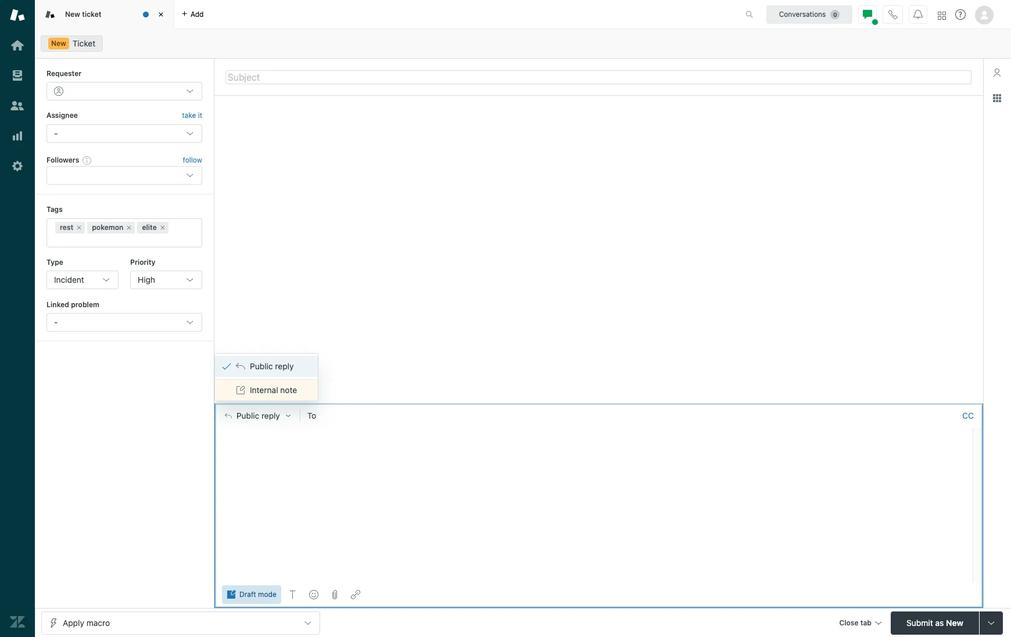 Task type: describe. For each thing, give the bounding box(es) containing it.
get started image
[[10, 38, 25, 53]]

add
[[191, 10, 204, 18]]

internal
[[250, 386, 278, 396]]

internal note menu item
[[215, 380, 318, 401]]

remove image for elite
[[159, 224, 166, 231]]

note
[[281, 386, 297, 396]]

incident button
[[47, 271, 119, 290]]

Subject field
[[226, 70, 972, 84]]

ticket
[[73, 38, 96, 48]]

reply inside menu item
[[275, 362, 294, 372]]

public inside menu item
[[250, 362, 273, 372]]

follow
[[183, 156, 202, 165]]

cc
[[963, 411, 975, 421]]

it
[[198, 111, 202, 120]]

tabs tab list
[[35, 0, 734, 29]]

reply inside popup button
[[262, 412, 280, 421]]

assignee element
[[47, 124, 202, 143]]

requester element
[[47, 82, 202, 101]]

zendesk support image
[[10, 8, 25, 23]]

linked problem element
[[47, 314, 202, 332]]

Public reply composer Draft mode text field
[[220, 429, 970, 453]]

public reply inside popup button
[[237, 412, 280, 421]]

take it
[[182, 111, 202, 120]]

priority
[[130, 258, 155, 267]]

mode
[[258, 591, 277, 600]]

assignee
[[47, 111, 78, 120]]

to
[[308, 411, 317, 421]]

take it button
[[182, 110, 202, 122]]

apps image
[[993, 94, 1003, 103]]

remove image
[[126, 224, 133, 231]]

insert emojis image
[[309, 591, 319, 600]]

remove image for rest
[[76, 224, 83, 231]]

tab
[[861, 619, 872, 628]]

notifications image
[[914, 10, 923, 19]]

draft
[[240, 591, 256, 600]]

new for new
[[51, 39, 66, 48]]

format text image
[[288, 591, 298, 600]]

tags
[[47, 205, 63, 214]]

linked
[[47, 301, 69, 309]]

admin image
[[10, 159, 25, 174]]

customer context image
[[993, 68, 1003, 77]]



Task type: locate. For each thing, give the bounding box(es) containing it.
1 remove image from the left
[[76, 224, 83, 231]]

reply
[[275, 362, 294, 372], [262, 412, 280, 421]]

button displays agent's chat status as online. image
[[864, 10, 873, 19]]

0 vertical spatial reply
[[275, 362, 294, 372]]

- down assignee
[[54, 128, 58, 138]]

- for linked problem
[[54, 318, 58, 328]]

draft mode button
[[222, 586, 281, 605]]

get help image
[[956, 9, 967, 20]]

new inside tab
[[65, 10, 80, 18]]

0 vertical spatial public
[[250, 362, 273, 372]]

public
[[250, 362, 273, 372], [237, 412, 260, 421]]

followers element
[[47, 166, 202, 185]]

info on adding followers image
[[83, 156, 92, 165]]

customers image
[[10, 98, 25, 113]]

- inside 'linked problem' element
[[54, 318, 58, 328]]

0 vertical spatial public reply
[[250, 362, 294, 372]]

- down "linked"
[[54, 318, 58, 328]]

remove image right elite in the top of the page
[[159, 224, 166, 231]]

elite
[[142, 223, 157, 232]]

minimize composer image
[[594, 399, 604, 408]]

remove image right rest
[[76, 224, 83, 231]]

conversations
[[780, 10, 827, 18]]

as
[[936, 618, 945, 628]]

apply macro
[[63, 618, 110, 628]]

problem
[[71, 301, 99, 309]]

1 vertical spatial new
[[51, 39, 66, 48]]

main element
[[0, 0, 35, 638]]

0 vertical spatial -
[[54, 128, 58, 138]]

secondary element
[[35, 32, 1012, 55]]

- inside the assignee element
[[54, 128, 58, 138]]

new inside secondary element
[[51, 39, 66, 48]]

ticket
[[82, 10, 101, 18]]

new ticket tab
[[35, 0, 174, 29]]

close tab
[[840, 619, 872, 628]]

public inside popup button
[[237, 412, 260, 421]]

public reply down internal
[[237, 412, 280, 421]]

public reply menu item
[[215, 357, 318, 378]]

2 remove image from the left
[[159, 224, 166, 231]]

1 vertical spatial public
[[237, 412, 260, 421]]

zendesk products image
[[939, 11, 947, 19]]

add link (cmd k) image
[[351, 591, 360, 600]]

-
[[54, 128, 58, 138], [54, 318, 58, 328]]

new ticket
[[65, 10, 101, 18]]

0 horizontal spatial remove image
[[76, 224, 83, 231]]

conversations button
[[767, 5, 853, 24]]

linked problem
[[47, 301, 99, 309]]

1 horizontal spatial remove image
[[159, 224, 166, 231]]

draft mode
[[240, 591, 277, 600]]

2 vertical spatial new
[[947, 618, 964, 628]]

type
[[47, 258, 63, 267]]

displays possible ticket submission types image
[[987, 619, 997, 628]]

close
[[840, 619, 859, 628]]

None field
[[324, 411, 958, 422]]

2 - from the top
[[54, 318, 58, 328]]

public up internal
[[250, 362, 273, 372]]

0 vertical spatial new
[[65, 10, 80, 18]]

public reply up "internal note"
[[250, 362, 294, 372]]

cc button
[[963, 411, 975, 422]]

close image
[[155, 9, 167, 20]]

- for assignee
[[54, 128, 58, 138]]

reply down internal note menu item
[[262, 412, 280, 421]]

1 vertical spatial reply
[[262, 412, 280, 421]]

take
[[182, 111, 196, 120]]

follow button
[[183, 155, 202, 166]]

submit
[[907, 618, 934, 628]]

add button
[[174, 0, 211, 28]]

public reply
[[250, 362, 294, 372], [237, 412, 280, 421]]

internal note
[[250, 386, 297, 396]]

remove image
[[76, 224, 83, 231], [159, 224, 166, 231]]

followers
[[47, 156, 79, 164]]

1 vertical spatial public reply
[[237, 412, 280, 421]]

add attachment image
[[330, 591, 339, 600]]

1 - from the top
[[54, 128, 58, 138]]

reporting image
[[10, 129, 25, 144]]

rest
[[60, 223, 73, 232]]

requester
[[47, 69, 82, 78]]

reply up note
[[275, 362, 294, 372]]

submit as new
[[907, 618, 964, 628]]

1 vertical spatial -
[[54, 318, 58, 328]]

new
[[65, 10, 80, 18], [51, 39, 66, 48], [947, 618, 964, 628]]

macro
[[86, 618, 110, 628]]

high button
[[130, 271, 202, 290]]

high
[[138, 275, 155, 285]]

public down internal
[[237, 412, 260, 421]]

new for new ticket
[[65, 10, 80, 18]]

close tab button
[[835, 612, 887, 637]]

zendesk image
[[10, 615, 25, 630]]

public reply inside menu item
[[250, 362, 294, 372]]

incident
[[54, 275, 84, 285]]

apply
[[63, 618, 84, 628]]

public reply button
[[215, 404, 300, 429]]

pokemon
[[92, 223, 124, 232]]

views image
[[10, 68, 25, 83]]



Task type: vqa. For each thing, say whether or not it's contained in the screenshot.
AVATAR
no



